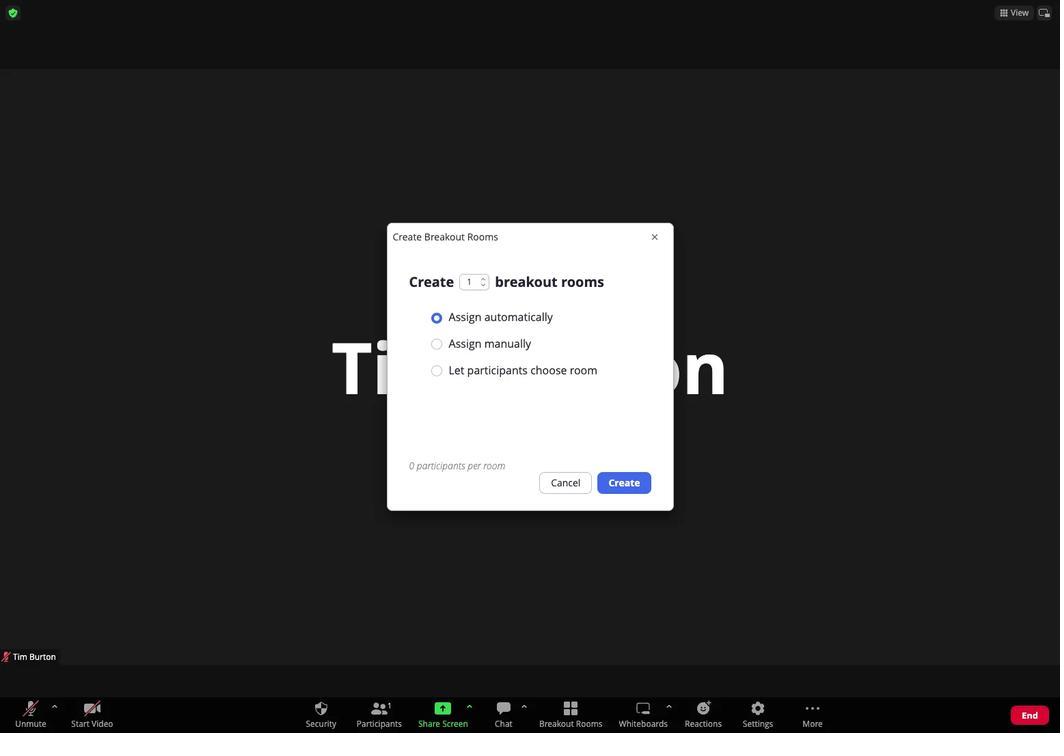 Task type: describe. For each thing, give the bounding box(es) containing it.
tb
[[1037, 11, 1051, 24]]



Task type: vqa. For each thing, say whether or not it's contained in the screenshot.
In Meeting icon
yes



Task type: locate. For each thing, give the bounding box(es) containing it.
in meeting image
[[1050, 5, 1057, 11], [1050, 5, 1057, 11]]



